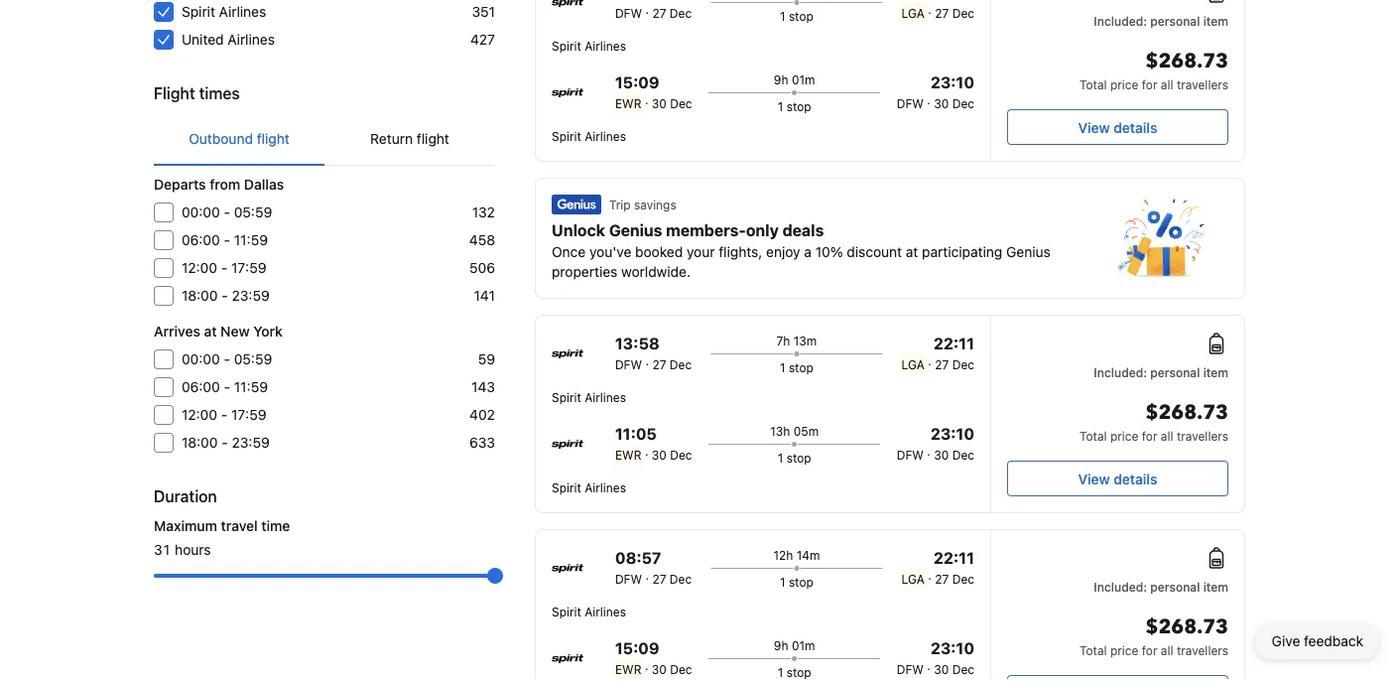 Task type: vqa. For each thing, say whether or not it's contained in the screenshot.
second 9h from the bottom of the page
yes



Task type: describe. For each thing, give the bounding box(es) containing it.
23:59 for new
[[232, 434, 270, 451]]

08:57
[[615, 548, 662, 567]]

05:59 for dallas
[[234, 204, 272, 220]]

00:00 - 05:59 for from
[[182, 204, 272, 220]]

458
[[469, 232, 495, 248]]

11:05 ewr . 30 dec
[[615, 424, 692, 462]]

05m
[[794, 424, 819, 438]]

personal for 08:57
[[1151, 580, 1201, 594]]

9h for 08:57
[[774, 638, 789, 652]]

travellers for 11:05
[[1177, 429, 1229, 443]]

dec inside 11:05 ewr . 30 dec
[[670, 448, 692, 462]]

dfw inside dfw . 27 dec
[[615, 6, 642, 20]]

22:11 for 08:57
[[934, 548, 975, 567]]

3 total from the top
[[1080, 643, 1107, 657]]

united
[[182, 31, 224, 48]]

included: for 13:58
[[1094, 365, 1148, 379]]

06:00 - 11:59 for at
[[182, 379, 268, 395]]

flight for return flight
[[417, 131, 450, 147]]

only
[[746, 221, 779, 240]]

personal for 13:58
[[1151, 365, 1201, 379]]

1 horizontal spatial genius
[[1007, 244, 1051, 260]]

01m for 08:57
[[792, 638, 815, 652]]

1 23:10 dfw . 30 dec from the top
[[897, 73, 975, 110]]

stop for 08:57
[[789, 575, 814, 589]]

- for 633
[[222, 434, 228, 451]]

- for 402
[[221, 407, 228, 423]]

1 vertical spatial at
[[204, 323, 217, 340]]

enjoy
[[766, 244, 801, 260]]

duration
[[154, 487, 217, 506]]

10%
[[816, 244, 843, 260]]

lga . 27 dec
[[902, 2, 975, 20]]

spirit airlines up 'united airlines'
[[182, 3, 266, 20]]

once
[[552, 244, 586, 260]]

27 inside dfw . 27 dec
[[653, 6, 667, 20]]

travellers for 15:09
[[1177, 77, 1229, 91]]

worldwide.
[[622, 264, 691, 280]]

you've
[[590, 244, 632, 260]]

details for 15:09
[[1114, 119, 1158, 136]]

23:10 for 13:58
[[931, 424, 975, 443]]

506
[[470, 260, 495, 276]]

airlines right the united
[[228, 31, 275, 48]]

price for 11:05
[[1111, 429, 1139, 443]]

united airlines
[[182, 31, 275, 48]]

for for 15:09
[[1142, 77, 1158, 91]]

view for 15:09
[[1079, 119, 1110, 136]]

lga inside lga . 27 dec
[[902, 6, 925, 20]]

17:59 for dallas
[[231, 260, 267, 276]]

27 inside lga . 27 dec
[[935, 6, 949, 20]]

departs from dallas
[[154, 176, 284, 193]]

total for 11:05
[[1080, 429, 1107, 443]]

airlines up trip
[[585, 129, 626, 143]]

spirit airlines up 11:05
[[552, 390, 626, 404]]

dallas
[[244, 176, 284, 193]]

23:10 for 08:57
[[931, 639, 975, 658]]

1 included: from the top
[[1094, 14, 1148, 28]]

3 price from the top
[[1111, 643, 1139, 657]]

1 for 15:09
[[778, 99, 784, 113]]

$268.73 total price for all travellers for 11:05
[[1080, 399, 1229, 443]]

members-
[[666, 221, 746, 240]]

12:00 - 17:59 for at
[[182, 407, 267, 423]]

. inside lga . 27 dec
[[928, 2, 932, 16]]

1 included: personal item from the top
[[1094, 14, 1229, 28]]

included: personal item for 08:57
[[1094, 580, 1229, 594]]

9h 01m for dfw
[[774, 72, 815, 86]]

outbound flight
[[189, 131, 290, 147]]

dfw inside 08:57 dfw . 27 dec
[[615, 572, 642, 586]]

00:00 for departs
[[182, 204, 220, 220]]

all for 11:05
[[1161, 429, 1174, 443]]

ewr for 13:58
[[615, 448, 642, 462]]

outbound
[[189, 131, 253, 147]]

9h 01m for 08:57
[[774, 638, 815, 652]]

from
[[210, 176, 241, 193]]

dec inside lga . 27 dec
[[953, 6, 975, 20]]

3 for from the top
[[1142, 643, 1158, 657]]

maximum travel time 31 hours
[[154, 518, 290, 558]]

properties
[[552, 264, 618, 280]]

- for 506
[[221, 260, 228, 276]]

1 23:10 from the top
[[931, 73, 975, 92]]

1 stop for 11:05
[[778, 451, 812, 465]]

3 all from the top
[[1161, 643, 1174, 657]]

14m
[[797, 548, 820, 562]]

maximum
[[154, 518, 217, 534]]

15:09 for 08:57
[[615, 639, 660, 658]]

give feedback
[[1272, 633, 1364, 649]]

27 inside 08:57 dfw . 27 dec
[[653, 572, 667, 586]]

savings
[[634, 198, 677, 211]]

spirit airlines down dfw . 27 dec
[[552, 39, 626, 53]]

0 horizontal spatial genius
[[609, 221, 663, 240]]

lga for 08:57
[[902, 572, 925, 586]]

your
[[687, 244, 715, 260]]

13:58
[[615, 334, 660, 353]]

1 item from the top
[[1204, 14, 1229, 28]]

3 $268.73 total price for all travellers from the top
[[1080, 613, 1229, 657]]

lga for 13:58
[[902, 357, 925, 371]]

airlines down the 08:57
[[585, 605, 626, 618]]

11:59 for dallas
[[234, 232, 268, 248]]

times
[[199, 84, 240, 103]]

1 for 13:58
[[780, 360, 786, 374]]

22:11 for 13:58
[[934, 334, 975, 353]]

spirit airlines down 11:05
[[552, 480, 626, 494]]

ewr for dfw
[[615, 96, 642, 110]]

give
[[1272, 633, 1301, 649]]

unlock
[[552, 221, 606, 240]]

12:00 - 17:59 for from
[[182, 260, 267, 276]]

- for 143
[[224, 379, 230, 395]]

18:00 for arrives
[[182, 434, 218, 451]]

$268.73 for 11:05
[[1146, 399, 1229, 426]]

trip savings
[[610, 198, 677, 211]]

17:59 for new
[[231, 407, 267, 423]]

1 stop for 13:58
[[780, 360, 814, 374]]

30 inside 11:05 ewr . 30 dec
[[652, 448, 667, 462]]

- for 141
[[222, 287, 228, 304]]

13h
[[770, 424, 791, 438]]



Task type: locate. For each thing, give the bounding box(es) containing it.
at inside unlock genius members-only deals once you've booked your flights, enjoy a 10% discount at participating genius properties worldwide.
[[906, 244, 919, 260]]

633
[[470, 434, 495, 451]]

unlock genius members-only deals once you've booked your flights, enjoy a 10% discount at participating genius properties worldwide.
[[552, 221, 1051, 280]]

1 stop for 08:57
[[780, 575, 814, 589]]

1 details from the top
[[1114, 119, 1158, 136]]

. inside 08:57 dfw . 27 dec
[[646, 568, 649, 582]]

0 vertical spatial 18:00 - 23:59
[[182, 287, 270, 304]]

genius right 'participating'
[[1007, 244, 1051, 260]]

2 vertical spatial 23:10 dfw . 30 dec
[[897, 639, 975, 676]]

flights,
[[719, 244, 763, 260]]

2 vertical spatial price
[[1111, 643, 1139, 657]]

spirit
[[182, 3, 215, 20], [552, 39, 582, 53], [552, 129, 582, 143], [552, 390, 582, 404], [552, 480, 582, 494], [552, 605, 582, 618]]

13:58 dfw . 27 dec
[[615, 334, 692, 371]]

1 total from the top
[[1080, 77, 1107, 91]]

2 22:11 lga . 27 dec from the top
[[902, 548, 975, 586]]

06:00 down arrives at new york
[[182, 379, 220, 395]]

05:59 for new
[[234, 351, 272, 367]]

return flight button
[[325, 113, 495, 165]]

18:00 - 23:59
[[182, 287, 270, 304], [182, 434, 270, 451]]

1 vertical spatial 22:11
[[934, 548, 975, 567]]

2 23:59 from the top
[[232, 434, 270, 451]]

00:00 down arrives at new york
[[182, 351, 220, 367]]

trip
[[610, 198, 631, 211]]

23:10 dfw . 30 dec
[[897, 73, 975, 110], [897, 424, 975, 462], [897, 639, 975, 676]]

132
[[472, 204, 495, 220]]

ewr for 08:57
[[615, 662, 642, 676]]

1 vertical spatial lga
[[902, 357, 925, 371]]

12:00 up duration at the bottom of page
[[182, 407, 217, 423]]

return
[[370, 131, 413, 147]]

1 for 08:57
[[780, 575, 786, 589]]

1 vertical spatial total
[[1080, 429, 1107, 443]]

included: personal item for 13:58
[[1094, 365, 1229, 379]]

15:09 for dfw
[[615, 73, 660, 92]]

- for 59
[[224, 351, 230, 367]]

3 lga from the top
[[902, 572, 925, 586]]

airlines up 'united airlines'
[[219, 3, 266, 20]]

stop for 15:09
[[787, 99, 812, 113]]

0 vertical spatial 12:00
[[182, 260, 217, 276]]

427
[[471, 31, 495, 48]]

1 vertical spatial 9h 01m
[[774, 638, 815, 652]]

dec inside dfw . 27 dec
[[670, 6, 692, 20]]

1 vertical spatial 23:10 dfw . 30 dec
[[897, 424, 975, 462]]

flight for outbound flight
[[257, 131, 290, 147]]

1 vertical spatial all
[[1161, 429, 1174, 443]]

travellers
[[1177, 77, 1229, 91], [1177, 429, 1229, 443], [1177, 643, 1229, 657]]

1 01m from the top
[[792, 72, 815, 86]]

. inside dfw . 27 dec
[[646, 2, 649, 16]]

2 $268.73 total price for all travellers from the top
[[1080, 399, 1229, 443]]

12h
[[774, 548, 793, 562]]

27 inside 13:58 dfw . 27 dec
[[653, 357, 667, 371]]

genius
[[609, 221, 663, 240], [1007, 244, 1051, 260]]

view details for 11:05
[[1079, 471, 1158, 487]]

2 06:00 - 11:59 from the top
[[182, 379, 268, 395]]

0 vertical spatial details
[[1114, 119, 1158, 136]]

airlines down 11:05
[[585, 480, 626, 494]]

$268.73 total price for all travellers for 15:09
[[1080, 48, 1229, 91]]

1 $268.73 total price for all travellers from the top
[[1080, 48, 1229, 91]]

0 vertical spatial 06:00
[[182, 232, 220, 248]]

price
[[1111, 77, 1139, 91], [1111, 429, 1139, 443], [1111, 643, 1139, 657]]

00:00 - 05:59 down from
[[182, 204, 272, 220]]

airlines up 11:05
[[585, 390, 626, 404]]

18:00 - 23:59 for at
[[182, 434, 270, 451]]

1 23:59 from the top
[[232, 287, 270, 304]]

1 18:00 from the top
[[182, 287, 218, 304]]

2 view details button from the top
[[1008, 461, 1229, 496]]

18:00 for departs
[[182, 287, 218, 304]]

1 vertical spatial 18:00 - 23:59
[[182, 434, 270, 451]]

1 vertical spatial 22:11 lga . 27 dec
[[902, 548, 975, 586]]

1 view from the top
[[1079, 119, 1110, 136]]

3 item from the top
[[1204, 580, 1229, 594]]

3 23:10 from the top
[[931, 639, 975, 658]]

1 horizontal spatial at
[[906, 244, 919, 260]]

a
[[804, 244, 812, 260]]

flight inside button
[[417, 131, 450, 147]]

york
[[253, 323, 283, 340]]

15:09 ewr . 30 dec for 08:57
[[615, 639, 692, 676]]

deals
[[783, 221, 824, 240]]

2 total from the top
[[1080, 429, 1107, 443]]

0 vertical spatial view
[[1079, 119, 1110, 136]]

00:00 down departs from dallas
[[182, 204, 220, 220]]

0 vertical spatial 9h 01m
[[774, 72, 815, 86]]

3 travellers from the top
[[1177, 643, 1229, 657]]

1 vertical spatial 15:09
[[615, 639, 660, 658]]

0 vertical spatial ewr
[[615, 96, 642, 110]]

0 vertical spatial 15:09 ewr . 30 dec
[[615, 73, 692, 110]]

00:00 - 05:59 for at
[[182, 351, 272, 367]]

2 details from the top
[[1114, 471, 1158, 487]]

details for 11:05
[[1114, 471, 1158, 487]]

stop for 13:58
[[789, 360, 814, 374]]

1 vertical spatial personal
[[1151, 365, 1201, 379]]

30
[[652, 96, 667, 110], [934, 96, 949, 110], [652, 448, 667, 462], [934, 448, 949, 462], [652, 662, 667, 676], [934, 662, 949, 676]]

airlines down dfw . 27 dec
[[585, 39, 626, 53]]

3 personal from the top
[[1151, 580, 1201, 594]]

dec
[[670, 6, 692, 20], [953, 6, 975, 20], [670, 96, 692, 110], [953, 96, 975, 110], [670, 357, 692, 371], [953, 357, 975, 371], [670, 448, 692, 462], [953, 448, 975, 462], [670, 572, 692, 586], [953, 572, 975, 586], [670, 662, 692, 676], [953, 662, 975, 676]]

0 vertical spatial 17:59
[[231, 260, 267, 276]]

for
[[1142, 77, 1158, 91], [1142, 429, 1158, 443], [1142, 643, 1158, 657]]

1 vertical spatial $268.73
[[1146, 399, 1229, 426]]

1 vertical spatial 00:00 - 05:59
[[182, 351, 272, 367]]

13h 05m
[[770, 424, 819, 438]]

dfw inside 13:58 dfw . 27 dec
[[615, 357, 642, 371]]

ewr inside 11:05 ewr . 30 dec
[[615, 448, 642, 462]]

1 vertical spatial included: personal item
[[1094, 365, 1229, 379]]

2 vertical spatial $268.73
[[1146, 613, 1229, 641]]

143
[[472, 379, 495, 395]]

- for 458
[[224, 232, 230, 248]]

9h for dfw
[[774, 72, 789, 86]]

1 horizontal spatial flight
[[417, 131, 450, 147]]

00:00 for arrives
[[182, 351, 220, 367]]

2 23:10 from the top
[[931, 424, 975, 443]]

2 ewr from the top
[[615, 448, 642, 462]]

all for 15:09
[[1161, 77, 1174, 91]]

0 vertical spatial included: personal item
[[1094, 14, 1229, 28]]

at left new
[[204, 323, 217, 340]]

1 vertical spatial included:
[[1094, 365, 1148, 379]]

01m
[[792, 72, 815, 86], [792, 638, 815, 652]]

. inside 11:05 ewr . 30 dec
[[645, 444, 649, 458]]

1 stop for 15:09
[[778, 99, 812, 113]]

1 vertical spatial 06:00
[[182, 379, 220, 395]]

participating
[[922, 244, 1003, 260]]

2 vertical spatial travellers
[[1177, 643, 1229, 657]]

06:00 - 11:59 for from
[[182, 232, 268, 248]]

1 vertical spatial genius
[[1007, 244, 1051, 260]]

06:00 - 11:59
[[182, 232, 268, 248], [182, 379, 268, 395]]

hours
[[175, 542, 211, 558]]

1 vertical spatial 05:59
[[234, 351, 272, 367]]

1 vertical spatial 12:00
[[182, 407, 217, 423]]

06:00 - 11:59 down arrives at new york
[[182, 379, 268, 395]]

2 06:00 from the top
[[182, 379, 220, 395]]

1 personal from the top
[[1151, 14, 1201, 28]]

00:00 - 05:59
[[182, 204, 272, 220], [182, 351, 272, 367]]

flight right return
[[417, 131, 450, 147]]

1 vertical spatial details
[[1114, 471, 1158, 487]]

15:09 ewr . 30 dec down dfw . 27 dec
[[615, 73, 692, 110]]

23:10 dfw . 30 dec for 08:57
[[897, 639, 975, 676]]

0 vertical spatial 23:10 dfw . 30 dec
[[897, 73, 975, 110]]

01m for dfw
[[792, 72, 815, 86]]

1 vertical spatial 18:00
[[182, 434, 218, 451]]

included: personal item
[[1094, 14, 1229, 28], [1094, 365, 1229, 379], [1094, 580, 1229, 594]]

spirit airlines down the 08:57
[[552, 605, 626, 618]]

08:57 dfw . 27 dec
[[615, 548, 692, 586]]

0 vertical spatial 18:00
[[182, 287, 218, 304]]

1 lga from the top
[[902, 6, 925, 20]]

06:00
[[182, 232, 220, 248], [182, 379, 220, 395]]

flight up dallas on the left top of page
[[257, 131, 290, 147]]

spirit airlines up trip
[[552, 129, 626, 143]]

3 included: personal item from the top
[[1094, 580, 1229, 594]]

12:00 up arrives at new york
[[182, 260, 217, 276]]

1 vertical spatial 17:59
[[231, 407, 267, 423]]

1 price from the top
[[1111, 77, 1139, 91]]

23:10
[[931, 73, 975, 92], [931, 424, 975, 443], [931, 639, 975, 658]]

price for 15:09
[[1111, 77, 1139, 91]]

3 ewr from the top
[[615, 662, 642, 676]]

2 included: personal item from the top
[[1094, 365, 1229, 379]]

1 vertical spatial 11:59
[[234, 379, 268, 395]]

0 vertical spatial 06:00 - 11:59
[[182, 232, 268, 248]]

2 all from the top
[[1161, 429, 1174, 443]]

tab list
[[154, 113, 495, 167]]

0 vertical spatial total
[[1080, 77, 1107, 91]]

1 vertical spatial 9h
[[774, 638, 789, 652]]

2 12:00 - 17:59 from the top
[[182, 407, 267, 423]]

2 9h 01m from the top
[[774, 638, 815, 652]]

06:00 - 11:59 down from
[[182, 232, 268, 248]]

2 vertical spatial lga
[[902, 572, 925, 586]]

1 15:09 ewr . 30 dec from the top
[[615, 73, 692, 110]]

return flight
[[370, 131, 450, 147]]

at right discount
[[906, 244, 919, 260]]

1 for from the top
[[1142, 77, 1158, 91]]

1 9h 01m from the top
[[774, 72, 815, 86]]

1 vertical spatial price
[[1111, 429, 1139, 443]]

outbound flight button
[[154, 113, 325, 165]]

0 vertical spatial 11:59
[[234, 232, 268, 248]]

details
[[1114, 119, 1158, 136], [1114, 471, 1158, 487]]

18:00
[[182, 287, 218, 304], [182, 434, 218, 451]]

15:09 down dfw . 27 dec
[[615, 73, 660, 92]]

2 item from the top
[[1204, 365, 1229, 379]]

3 $268.73 from the top
[[1146, 613, 1229, 641]]

total
[[1080, 77, 1107, 91], [1080, 429, 1107, 443], [1080, 643, 1107, 657]]

12:00 - 17:59 down arrives at new york
[[182, 407, 267, 423]]

17:59 down new
[[231, 407, 267, 423]]

2 personal from the top
[[1151, 365, 1201, 379]]

ewr
[[615, 96, 642, 110], [615, 448, 642, 462], [615, 662, 642, 676]]

1 vertical spatial view details
[[1079, 471, 1158, 487]]

view details for 15:09
[[1079, 119, 1158, 136]]

0 vertical spatial included:
[[1094, 14, 1148, 28]]

2 05:59 from the top
[[234, 351, 272, 367]]

at
[[906, 244, 919, 260], [204, 323, 217, 340]]

genius image
[[552, 195, 602, 214], [552, 195, 602, 214], [1118, 199, 1205, 278]]

- for 132
[[224, 204, 230, 220]]

0 vertical spatial 12:00 - 17:59
[[182, 260, 267, 276]]

1 all from the top
[[1161, 77, 1174, 91]]

2 vertical spatial personal
[[1151, 580, 1201, 594]]

arrives at new york
[[154, 323, 283, 340]]

0 vertical spatial view details
[[1079, 119, 1158, 136]]

2 18:00 - 23:59 from the top
[[182, 434, 270, 451]]

discount
[[847, 244, 902, 260]]

27
[[653, 6, 667, 20], [935, 6, 949, 20], [653, 357, 667, 371], [935, 357, 949, 371], [653, 572, 667, 586], [935, 572, 949, 586]]

1
[[780, 9, 786, 23], [778, 99, 784, 113], [780, 360, 786, 374], [778, 451, 784, 465], [780, 575, 786, 589]]

0 vertical spatial travellers
[[1177, 77, 1229, 91]]

2 12:00 from the top
[[182, 407, 217, 423]]

1 12:00 from the top
[[182, 260, 217, 276]]

for for 11:05
[[1142, 429, 1158, 443]]

2 vertical spatial item
[[1204, 580, 1229, 594]]

23:10 dfw . 30 dec for 13:58
[[897, 424, 975, 462]]

flight
[[154, 84, 195, 103]]

18:00 up duration at the bottom of page
[[182, 434, 218, 451]]

1 vertical spatial 06:00 - 11:59
[[182, 379, 268, 395]]

2 travellers from the top
[[1177, 429, 1229, 443]]

22:11 lga . 27 dec
[[902, 334, 975, 371], [902, 548, 975, 586]]

0 vertical spatial all
[[1161, 77, 1174, 91]]

2 flight from the left
[[417, 131, 450, 147]]

1 flight from the left
[[257, 131, 290, 147]]

0 vertical spatial 05:59
[[234, 204, 272, 220]]

0 vertical spatial at
[[906, 244, 919, 260]]

2 15:09 from the top
[[615, 639, 660, 658]]

1 vertical spatial item
[[1204, 365, 1229, 379]]

2 00:00 - 05:59 from the top
[[182, 351, 272, 367]]

12:00 for departs
[[182, 260, 217, 276]]

1 12:00 - 17:59 from the top
[[182, 260, 267, 276]]

2 23:10 dfw . 30 dec from the top
[[897, 424, 975, 462]]

-
[[224, 204, 230, 220], [224, 232, 230, 248], [221, 260, 228, 276], [222, 287, 228, 304], [224, 351, 230, 367], [224, 379, 230, 395], [221, 407, 228, 423], [222, 434, 228, 451]]

06:00 for departs
[[182, 232, 220, 248]]

0 horizontal spatial flight
[[257, 131, 290, 147]]

2 vertical spatial included:
[[1094, 580, 1148, 594]]

stop for 11:05
[[787, 451, 812, 465]]

0 vertical spatial price
[[1111, 77, 1139, 91]]

18:00 up arrives at new york
[[182, 287, 218, 304]]

15:09 ewr . 30 dec for dfw
[[615, 73, 692, 110]]

11:59 down dallas on the left top of page
[[234, 232, 268, 248]]

0 vertical spatial 01m
[[792, 72, 815, 86]]

06:00 down departs from dallas
[[182, 232, 220, 248]]

0 vertical spatial 9h
[[774, 72, 789, 86]]

lga
[[902, 6, 925, 20], [902, 357, 925, 371], [902, 572, 925, 586]]

1 06:00 from the top
[[182, 232, 220, 248]]

23:59 up travel on the bottom of the page
[[232, 434, 270, 451]]

personal
[[1151, 14, 1201, 28], [1151, 365, 1201, 379], [1151, 580, 1201, 594]]

23:59 up new
[[232, 287, 270, 304]]

arrives
[[154, 323, 200, 340]]

15:09
[[615, 73, 660, 92], [615, 639, 660, 658]]

dfw . 27 dec
[[615, 2, 692, 20]]

included:
[[1094, 14, 1148, 28], [1094, 365, 1148, 379], [1094, 580, 1148, 594]]

view details button
[[1008, 109, 1229, 145], [1008, 461, 1229, 496]]

view details
[[1079, 119, 1158, 136], [1079, 471, 1158, 487]]

2 vertical spatial 23:10
[[931, 639, 975, 658]]

1 22:11 from the top
[[934, 334, 975, 353]]

0 vertical spatial genius
[[609, 221, 663, 240]]

17:59 up new
[[231, 260, 267, 276]]

59
[[478, 351, 495, 367]]

141
[[474, 287, 495, 304]]

2 11:59 from the top
[[234, 379, 268, 395]]

2 price from the top
[[1111, 429, 1139, 443]]

feedback
[[1304, 633, 1364, 649]]

flight
[[257, 131, 290, 147], [417, 131, 450, 147]]

2 $268.73 from the top
[[1146, 399, 1229, 426]]

1 15:09 from the top
[[615, 73, 660, 92]]

1 vertical spatial 12:00 - 17:59
[[182, 407, 267, 423]]

402
[[470, 407, 495, 423]]

2 22:11 from the top
[[934, 548, 975, 567]]

0 vertical spatial $268.73 total price for all travellers
[[1080, 48, 1229, 91]]

1 06:00 - 11:59 from the top
[[182, 232, 268, 248]]

2 vertical spatial total
[[1080, 643, 1107, 657]]

0 vertical spatial 00:00
[[182, 204, 220, 220]]

05:59 down dallas on the left top of page
[[234, 204, 272, 220]]

$268.73 for 15:09
[[1146, 48, 1229, 75]]

1 vertical spatial 23:10
[[931, 424, 975, 443]]

2 00:00 from the top
[[182, 351, 220, 367]]

. inside 13:58 dfw . 27 dec
[[646, 353, 649, 367]]

0 vertical spatial 00:00 - 05:59
[[182, 204, 272, 220]]

0 vertical spatial 22:11 lga . 27 dec
[[902, 334, 975, 371]]

dec inside 08:57 dfw . 27 dec
[[670, 572, 692, 586]]

0 vertical spatial personal
[[1151, 14, 1201, 28]]

1 05:59 from the top
[[234, 204, 272, 220]]

0 vertical spatial 15:09
[[615, 73, 660, 92]]

2 vertical spatial all
[[1161, 643, 1174, 657]]

23:59
[[232, 287, 270, 304], [232, 434, 270, 451]]

3 23:10 dfw . 30 dec from the top
[[897, 639, 975, 676]]

22:11 lga . 27 dec for 08:57
[[902, 548, 975, 586]]

2 view from the top
[[1079, 471, 1110, 487]]

22:11 lga . 27 dec for 13:58
[[902, 334, 975, 371]]

22:11
[[934, 334, 975, 353], [934, 548, 975, 567]]

7h 13m
[[777, 334, 817, 347]]

2 01m from the top
[[792, 638, 815, 652]]

1 ewr from the top
[[615, 96, 642, 110]]

1 22:11 lga . 27 dec from the top
[[902, 334, 975, 371]]

1 for 11:05
[[778, 451, 784, 465]]

1 vertical spatial ewr
[[615, 448, 642, 462]]

1 vertical spatial 15:09 ewr . 30 dec
[[615, 639, 692, 676]]

1 view details button from the top
[[1008, 109, 1229, 145]]

12:00 - 17:59 up arrives at new york
[[182, 260, 267, 276]]

0 vertical spatial 23:59
[[232, 287, 270, 304]]

2 17:59 from the top
[[231, 407, 267, 423]]

18:00 - 23:59 up arrives at new york
[[182, 287, 270, 304]]

view details button for 15:09
[[1008, 109, 1229, 145]]

1 vertical spatial view
[[1079, 471, 1110, 487]]

1 9h from the top
[[774, 72, 789, 86]]

31
[[154, 542, 171, 558]]

booked
[[635, 244, 683, 260]]

item
[[1204, 14, 1229, 28], [1204, 365, 1229, 379], [1204, 580, 1229, 594]]

1 vertical spatial 23:59
[[232, 434, 270, 451]]

2 included: from the top
[[1094, 365, 1148, 379]]

0 vertical spatial for
[[1142, 77, 1158, 91]]

0 vertical spatial view details button
[[1008, 109, 1229, 145]]

0 vertical spatial lga
[[902, 6, 925, 20]]

included: for 08:57
[[1094, 580, 1148, 594]]

11:59 for new
[[234, 379, 268, 395]]

tab list containing outbound flight
[[154, 113, 495, 167]]

2 vertical spatial for
[[1142, 643, 1158, 657]]

flight inside button
[[257, 131, 290, 147]]

1 vertical spatial for
[[1142, 429, 1158, 443]]

1 00:00 from the top
[[182, 204, 220, 220]]

2 view details from the top
[[1079, 471, 1158, 487]]

1 11:59 from the top
[[234, 232, 268, 248]]

1 vertical spatial 01m
[[792, 638, 815, 652]]

genius down trip savings
[[609, 221, 663, 240]]

18:00 - 23:59 for from
[[182, 287, 270, 304]]

3 included: from the top
[[1094, 580, 1148, 594]]

travel
[[221, 518, 258, 534]]

dfw
[[615, 6, 642, 20], [897, 96, 924, 110], [615, 357, 642, 371], [897, 448, 924, 462], [615, 572, 642, 586], [897, 662, 924, 676]]

11:59 down new
[[234, 379, 268, 395]]

1 vertical spatial 00:00
[[182, 351, 220, 367]]

15:09 ewr . 30 dec down 08:57 dfw . 27 dec
[[615, 639, 692, 676]]

2 for from the top
[[1142, 429, 1158, 443]]

2 15:09 ewr . 30 dec from the top
[[615, 639, 692, 676]]

11:05
[[615, 424, 657, 443]]

06:00 for arrives
[[182, 379, 220, 395]]

1 vertical spatial view details button
[[1008, 461, 1229, 496]]

12h 14m
[[774, 548, 820, 562]]

1 vertical spatial $268.73 total price for all travellers
[[1080, 399, 1229, 443]]

23:59 for dallas
[[232, 287, 270, 304]]

2 vertical spatial ewr
[[615, 662, 642, 676]]

12:00 for arrives
[[182, 407, 217, 423]]

dec inside 13:58 dfw . 27 dec
[[670, 357, 692, 371]]

0 vertical spatial item
[[1204, 14, 1229, 28]]

1 18:00 - 23:59 from the top
[[182, 287, 270, 304]]

12:00 - 17:59
[[182, 260, 267, 276], [182, 407, 267, 423]]

item for 13:58
[[1204, 365, 1229, 379]]

2 vertical spatial included: personal item
[[1094, 580, 1229, 594]]

9h 01m
[[774, 72, 815, 86], [774, 638, 815, 652]]

0 horizontal spatial at
[[204, 323, 217, 340]]

15:09 down 08:57 dfw . 27 dec
[[615, 639, 660, 658]]

05:59 down york
[[234, 351, 272, 367]]

0 vertical spatial 23:10
[[931, 73, 975, 92]]

1 17:59 from the top
[[231, 260, 267, 276]]

2 lga from the top
[[902, 357, 925, 371]]

view for 11:05
[[1079, 471, 1110, 487]]

flight times
[[154, 84, 240, 103]]

2 9h from the top
[[774, 638, 789, 652]]

2 18:00 from the top
[[182, 434, 218, 451]]

00:00 - 05:59 down new
[[182, 351, 272, 367]]

item for 08:57
[[1204, 580, 1229, 594]]

give feedback button
[[1256, 623, 1380, 659]]

view details button for 11:05
[[1008, 461, 1229, 496]]

18:00 - 23:59 up duration at the bottom of page
[[182, 434, 270, 451]]

351
[[472, 3, 495, 20]]

7h
[[777, 334, 791, 347]]

new
[[221, 323, 250, 340]]

1 travellers from the top
[[1177, 77, 1229, 91]]

time
[[261, 518, 290, 534]]

total for 15:09
[[1080, 77, 1107, 91]]

1 vertical spatial travellers
[[1177, 429, 1229, 443]]

2 vertical spatial $268.73 total price for all travellers
[[1080, 613, 1229, 657]]

13m
[[794, 334, 817, 347]]

1 $268.73 from the top
[[1146, 48, 1229, 75]]

departs
[[154, 176, 206, 193]]

0 vertical spatial $268.73
[[1146, 48, 1229, 75]]

1 view details from the top
[[1079, 119, 1158, 136]]

airlines
[[219, 3, 266, 20], [228, 31, 275, 48], [585, 39, 626, 53], [585, 129, 626, 143], [585, 390, 626, 404], [585, 480, 626, 494], [585, 605, 626, 618]]

1 00:00 - 05:59 from the top
[[182, 204, 272, 220]]



